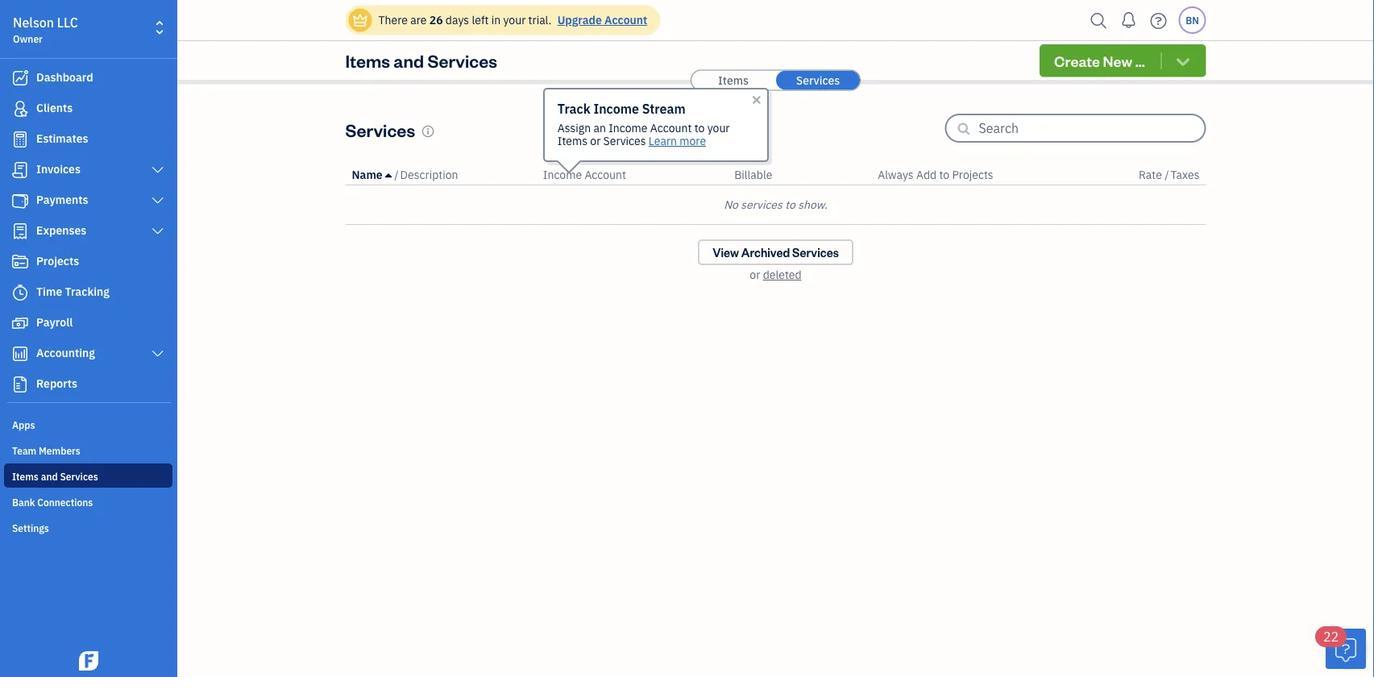 Task type: vqa. For each thing, say whether or not it's contained in the screenshot.
Items And Services
yes



Task type: describe. For each thing, give the bounding box(es) containing it.
22
[[1324, 628, 1339, 645]]

description
[[400, 167, 458, 182]]

services inside assign an income account to your items or services
[[603, 133, 646, 148]]

0 vertical spatial projects
[[952, 167, 994, 182]]

income account
[[543, 167, 626, 182]]

upgrade account link
[[554, 12, 647, 27]]

to inside assign an income account to your items or services
[[695, 121, 705, 135]]

description link
[[400, 167, 458, 182]]

team members
[[12, 444, 80, 457]]

project image
[[10, 254, 30, 270]]

payment image
[[10, 193, 30, 209]]

income account link
[[543, 167, 626, 182]]

learn more link
[[649, 133, 706, 148]]

create new … button
[[1040, 44, 1206, 77]]

no services to show.
[[724, 197, 828, 212]]

dashboard image
[[10, 70, 30, 86]]

archived
[[741, 245, 790, 260]]

expense image
[[10, 223, 30, 239]]

accounting link
[[4, 339, 172, 368]]

accounting
[[36, 345, 95, 360]]

projects link
[[4, 247, 172, 276]]

expenses link
[[4, 217, 172, 246]]

clients
[[36, 100, 73, 115]]

chevron large down image for payments
[[150, 194, 165, 207]]

…
[[1136, 51, 1145, 70]]

create new …
[[1054, 51, 1145, 70]]

bn button
[[1179, 6, 1206, 34]]

notifications image
[[1116, 4, 1142, 36]]

22 button
[[1315, 626, 1366, 669]]

2 vertical spatial account
[[585, 167, 626, 182]]

track
[[558, 100, 591, 117]]

in
[[491, 12, 501, 27]]

chevrondown image
[[1174, 52, 1193, 69]]

taxes
[[1171, 167, 1200, 182]]

settings link
[[4, 515, 172, 539]]

settings
[[12, 522, 49, 534]]

nelson llc owner
[[13, 14, 78, 45]]

bank connections link
[[4, 489, 172, 513]]

items link
[[692, 71, 775, 90]]

stream
[[642, 100, 686, 117]]

more
[[680, 133, 706, 148]]

payroll
[[36, 315, 73, 330]]

billable
[[734, 167, 773, 182]]

view
[[713, 245, 739, 260]]

freshbooks image
[[76, 651, 102, 671]]

0 vertical spatial items and services
[[345, 49, 497, 72]]

crown image
[[352, 12, 369, 29]]

an
[[594, 121, 606, 135]]

owner
[[13, 32, 43, 45]]

learn more
[[649, 133, 706, 148]]

nelson
[[13, 14, 54, 31]]

timer image
[[10, 285, 30, 301]]

services link
[[776, 71, 860, 90]]

chart image
[[10, 346, 30, 362]]

show.
[[798, 197, 828, 212]]

2 / from the left
[[1165, 167, 1169, 182]]

create new … button
[[1040, 44, 1206, 77]]

time tracking link
[[4, 278, 172, 307]]

and inside the main "element"
[[41, 470, 58, 483]]

deleted
[[763, 267, 802, 282]]

1 / from the left
[[394, 167, 399, 182]]

projects inside the main "element"
[[36, 254, 79, 268]]

reports link
[[4, 370, 172, 399]]

team members link
[[4, 438, 172, 462]]

report image
[[10, 376, 30, 393]]

caretup image
[[385, 168, 392, 181]]

search image
[[1086, 8, 1112, 33]]

view archived services link
[[698, 239, 853, 265]]

bn
[[1186, 14, 1199, 27]]

services
[[741, 197, 783, 212]]

your inside assign an income account to your items or services
[[707, 121, 730, 135]]

client image
[[10, 101, 30, 117]]

estimates link
[[4, 125, 172, 154]]

26
[[429, 12, 443, 27]]

payments link
[[4, 186, 172, 215]]

0 vertical spatial and
[[394, 49, 424, 72]]

time
[[36, 284, 62, 299]]



Task type: locate. For each thing, give the bounding box(es) containing it.
1 vertical spatial and
[[41, 470, 58, 483]]

items and services down "are"
[[345, 49, 497, 72]]

bank connections
[[12, 496, 93, 509]]

payroll link
[[4, 309, 172, 338]]

1 vertical spatial to
[[939, 167, 950, 182]]

chevron large down image down invoices link
[[150, 194, 165, 207]]

chevron large down image for invoices
[[150, 164, 165, 177]]

to left show.
[[785, 197, 795, 212]]

/ right 'caretup' icon
[[394, 167, 399, 182]]

0 vertical spatial chevron large down image
[[150, 225, 165, 238]]

income up the an in the top of the page
[[594, 100, 639, 117]]

estimate image
[[10, 131, 30, 148]]

deleted link
[[763, 267, 802, 282]]

estimates
[[36, 131, 88, 146]]

0 horizontal spatial your
[[503, 12, 526, 27]]

go to help image
[[1146, 8, 1172, 33]]

new
[[1103, 51, 1133, 70]]

0 vertical spatial to
[[695, 121, 705, 135]]

rate / taxes
[[1139, 167, 1200, 182]]

or
[[590, 133, 601, 148], [750, 267, 760, 282]]

0 horizontal spatial projects
[[36, 254, 79, 268]]

there
[[378, 12, 408, 27]]

1 horizontal spatial your
[[707, 121, 730, 135]]

2 vertical spatial to
[[785, 197, 795, 212]]

apps
[[12, 418, 35, 431]]

/ right the rate
[[1165, 167, 1169, 182]]

chevron large down image
[[150, 164, 165, 177], [150, 194, 165, 207]]

rate link
[[1139, 167, 1165, 182]]

or inside 'view archived services or deleted'
[[750, 267, 760, 282]]

always add to projects
[[878, 167, 994, 182]]

0 vertical spatial your
[[503, 12, 526, 27]]

projects down expenses
[[36, 254, 79, 268]]

2 chevron large down image from the top
[[150, 194, 165, 207]]

name
[[352, 167, 383, 182]]

1 horizontal spatial or
[[750, 267, 760, 282]]

upgrade
[[558, 12, 602, 27]]

to for no services to show.
[[785, 197, 795, 212]]

main element
[[0, 0, 218, 677]]

tracking
[[65, 284, 110, 299]]

close image
[[750, 94, 763, 106]]

payments
[[36, 192, 88, 207]]

bank
[[12, 496, 35, 509]]

invoices link
[[4, 156, 172, 185]]

items inside assign an income account to your items or services
[[558, 133, 588, 148]]

1 horizontal spatial projects
[[952, 167, 994, 182]]

1 vertical spatial income
[[609, 121, 648, 135]]

resource center badge image
[[1326, 629, 1366, 669]]

account down stream
[[650, 121, 692, 135]]

apps link
[[4, 412, 172, 436]]

0 horizontal spatial and
[[41, 470, 58, 483]]

2 chevron large down image from the top
[[150, 347, 165, 360]]

clients link
[[4, 94, 172, 123]]

to right add
[[939, 167, 950, 182]]

to for always add to projects
[[939, 167, 950, 182]]

1 horizontal spatial and
[[394, 49, 424, 72]]

invoices
[[36, 162, 81, 177]]

or up income account in the top of the page
[[590, 133, 601, 148]]

chevron large down image up reports link at the bottom left of the page
[[150, 347, 165, 360]]

2 horizontal spatial to
[[939, 167, 950, 182]]

projects right add
[[952, 167, 994, 182]]

1 vertical spatial account
[[650, 121, 692, 135]]

account right 'upgrade'
[[605, 12, 647, 27]]

to right learn
[[695, 121, 705, 135]]

dashboard link
[[4, 64, 172, 93]]

services inside 'view archived services or deleted'
[[792, 245, 839, 260]]

chevron large down image for expenses
[[150, 225, 165, 238]]

chevron large down image up projects link
[[150, 225, 165, 238]]

are
[[410, 12, 427, 27]]

no
[[724, 197, 738, 212]]

days
[[446, 12, 469, 27]]

1 horizontal spatial items and services
[[345, 49, 497, 72]]

expenses
[[36, 223, 86, 238]]

1 horizontal spatial /
[[1165, 167, 1169, 182]]

reports
[[36, 376, 77, 391]]

to
[[695, 121, 705, 135], [939, 167, 950, 182], [785, 197, 795, 212]]

1 vertical spatial chevron large down image
[[150, 194, 165, 207]]

rate
[[1139, 167, 1162, 182]]

0 vertical spatial chevron large down image
[[150, 164, 165, 177]]

llc
[[57, 14, 78, 31]]

connections
[[37, 496, 93, 509]]

account inside assign an income account to your items or services
[[650, 121, 692, 135]]

0 vertical spatial or
[[590, 133, 601, 148]]

1 vertical spatial projects
[[36, 254, 79, 268]]

create
[[1054, 51, 1100, 70]]

1 vertical spatial or
[[750, 267, 760, 282]]

items
[[345, 49, 390, 72], [718, 73, 749, 87], [558, 133, 588, 148], [12, 470, 39, 483]]

1 vertical spatial your
[[707, 121, 730, 135]]

and down "are"
[[394, 49, 424, 72]]

left
[[472, 12, 489, 27]]

learn
[[649, 133, 677, 148]]

add
[[916, 167, 937, 182]]

items inside the main "element"
[[12, 470, 39, 483]]

chevron large down image
[[150, 225, 165, 238], [150, 347, 165, 360]]

income down assign
[[543, 167, 582, 182]]

chevron large down image inside accounting link
[[150, 347, 165, 360]]

chevron large down image up payments link
[[150, 164, 165, 177]]

2 vertical spatial income
[[543, 167, 582, 182]]

and down the team members on the left
[[41, 470, 58, 483]]

track income stream
[[558, 100, 686, 117]]

money image
[[10, 315, 30, 331]]

or down archived
[[750, 267, 760, 282]]

view archived services or deleted
[[713, 245, 839, 282]]

dashboard
[[36, 70, 93, 85]]

0 vertical spatial income
[[594, 100, 639, 117]]

0 horizontal spatial or
[[590, 133, 601, 148]]

invoice image
[[10, 162, 30, 178]]

billable link
[[734, 167, 773, 182]]

items and services
[[345, 49, 497, 72], [12, 470, 98, 483]]

income down "track income stream"
[[609, 121, 648, 135]]

0 horizontal spatial to
[[695, 121, 705, 135]]

Search text field
[[979, 115, 1205, 141]]

or inside assign an income account to your items or services
[[590, 133, 601, 148]]

assign an income account to your items or services
[[558, 121, 730, 148]]

1 horizontal spatial to
[[785, 197, 795, 212]]

your right "more"
[[707, 121, 730, 135]]

items and services inside the main "element"
[[12, 470, 98, 483]]

team
[[12, 444, 36, 457]]

0 horizontal spatial items and services
[[12, 470, 98, 483]]

chevron large down image inside 'expenses' link
[[150, 225, 165, 238]]

1 chevron large down image from the top
[[150, 164, 165, 177]]

income inside assign an income account to your items or services
[[609, 121, 648, 135]]

time tracking
[[36, 284, 110, 299]]

your
[[503, 12, 526, 27], [707, 121, 730, 135]]

there are 26 days left in your trial. upgrade account
[[378, 12, 647, 27]]

chevron large down image for accounting
[[150, 347, 165, 360]]

projects
[[952, 167, 994, 182], [36, 254, 79, 268]]

assign
[[558, 121, 591, 135]]

trial.
[[528, 12, 552, 27]]

name link
[[352, 167, 394, 182]]

always
[[878, 167, 914, 182]]

and
[[394, 49, 424, 72], [41, 470, 58, 483]]

items and services link
[[4, 463, 172, 488]]

items and services up bank connections
[[12, 470, 98, 483]]

services
[[428, 49, 497, 72], [796, 73, 840, 87], [345, 118, 415, 141], [603, 133, 646, 148], [792, 245, 839, 260], [60, 470, 98, 483]]

0 horizontal spatial /
[[394, 167, 399, 182]]

0 vertical spatial account
[[605, 12, 647, 27]]

services inside the main "element"
[[60, 470, 98, 483]]

1 vertical spatial chevron large down image
[[150, 347, 165, 360]]

your right in
[[503, 12, 526, 27]]

account down the an in the top of the page
[[585, 167, 626, 182]]

info image
[[422, 125, 435, 138]]

1 vertical spatial items and services
[[12, 470, 98, 483]]

income
[[594, 100, 639, 117], [609, 121, 648, 135], [543, 167, 582, 182]]

1 chevron large down image from the top
[[150, 225, 165, 238]]

chevron large down image inside payments link
[[150, 194, 165, 207]]

always add to projects link
[[878, 167, 994, 182]]

members
[[39, 444, 80, 457]]



